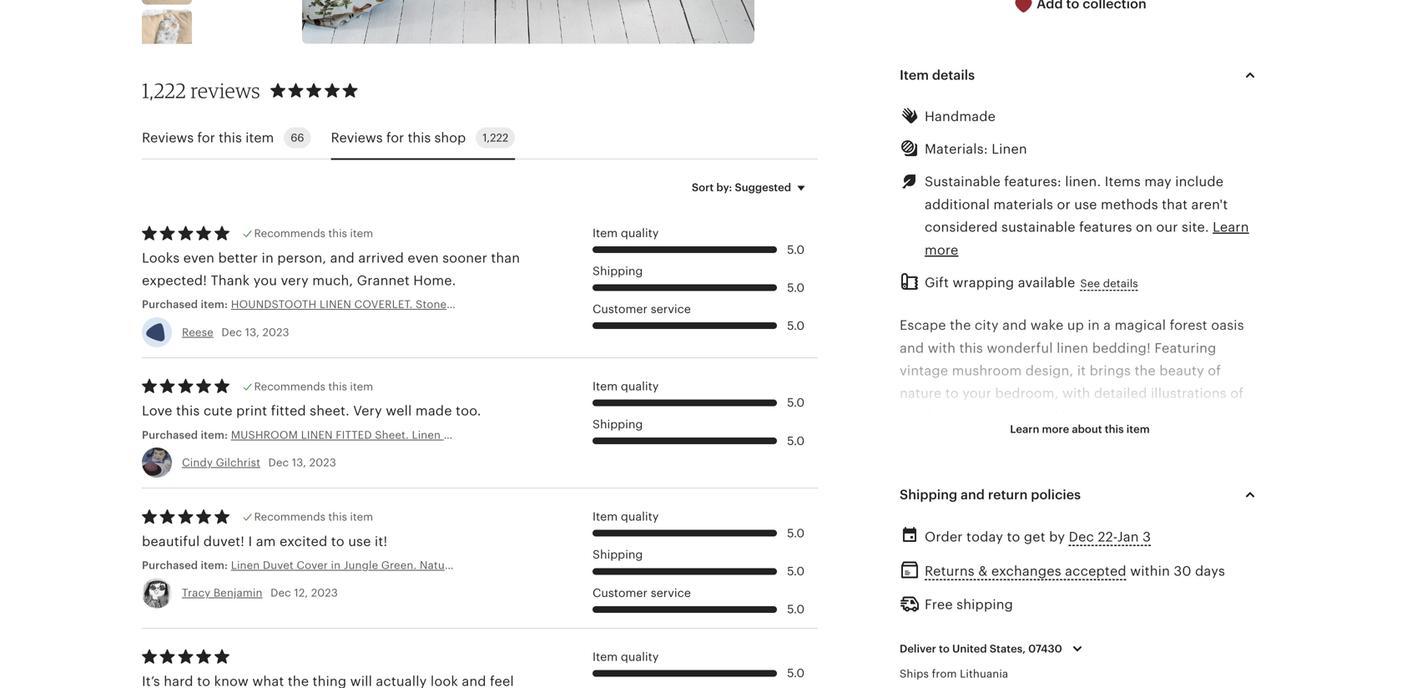 Task type: locate. For each thing, give the bounding box(es) containing it.
reviews right 66
[[331, 130, 383, 145]]

use left it! at the left bottom of page
[[348, 534, 371, 549]]

3 item: from the top
[[201, 559, 228, 572]]

not
[[1018, 500, 1040, 515]]

1 vertical spatial your
[[1136, 636, 1166, 651]]

1 item quality from the top
[[593, 227, 659, 240]]

this inside escape the city and wake up in a magical forest oasis and with this wonderful linen bedding! featuring vintage mushroom design, it brings the beauty of nature to your bedroom, with detailed illustrations of mushrooms, insects and birds in various shapes and sizes.
[[960, 341, 984, 356]]

purchased down the beautiful
[[142, 559, 198, 572]]

1 vertical spatial or
[[1204, 658, 1218, 674]]

3
[[1143, 529, 1152, 544]]

1 horizontal spatial learn
[[1213, 220, 1250, 235]]

0 horizontal spatial you
[[254, 273, 277, 288]]

2 service from the top
[[651, 586, 691, 599]]

1 vertical spatial 1,222
[[483, 131, 509, 144]]

1 vertical spatial more
[[1043, 423, 1070, 436]]

in
[[262, 250, 274, 265], [1088, 318, 1100, 333], [1099, 409, 1111, 424], [1238, 636, 1250, 651]]

1 vertical spatial details
[[1104, 277, 1139, 290]]

even up the home.
[[408, 250, 439, 265]]

and down days on the bottom right of page
[[1193, 590, 1217, 605]]

tracy
[[182, 587, 211, 599]]

recommends this item for fitted
[[254, 380, 373, 393]]

item for beautiful duvet! i am excited to use it!
[[593, 510, 618, 523]]

ensuring
[[1104, 522, 1161, 537]]

that
[[1162, 197, 1188, 212]]

sleep. down sleep,
[[1031, 681, 1070, 688]]

with up birds on the right bottom
[[1063, 386, 1091, 401]]

order
[[925, 529, 963, 544]]

this left cute
[[176, 403, 200, 419]]

0 horizontal spatial more
[[925, 242, 959, 257]]

grannet
[[357, 273, 410, 288]]

highly
[[900, 522, 940, 537]]

learn
[[1213, 220, 1250, 235], [1011, 423, 1040, 436]]

12,
[[294, 587, 308, 599]]

item
[[900, 67, 929, 82], [593, 227, 618, 240], [593, 380, 618, 393], [593, 510, 618, 523], [593, 650, 618, 663]]

for for shop
[[387, 130, 404, 145]]

more left about
[[1043, 423, 1070, 436]]

1 customer from the top
[[593, 303, 648, 316]]

duvet down ties,
[[983, 636, 1020, 651]]

restful
[[928, 545, 970, 560]]

quality,
[[1037, 477, 1085, 492]]

2 vertical spatial duvet
[[983, 636, 1020, 651]]

or inside the 'includes a duvet cover with wooden buttons and internal corner ties, and two pillowcases with envelope closure. the duvet insert's ties keep your comforter in place while you sleep, preventing any slipping or bunching while you sleep.'
[[1204, 658, 1218, 674]]

wrapping
[[953, 275, 1015, 290]]

1 recommends this item from the top
[[254, 227, 373, 240]]

0 vertical spatial cover
[[941, 500, 977, 515]]

recommends this item for excited
[[254, 511, 373, 523]]

tab list
[[142, 117, 818, 160]]

considered
[[925, 220, 998, 235]]

0 vertical spatial purchased item:
[[142, 298, 231, 311]]

1 quality from the top
[[621, 227, 659, 240]]

1 vertical spatial 2023
[[310, 456, 336, 469]]

0 vertical spatial 13,
[[245, 326, 260, 338]]

purchased down expected!
[[142, 298, 198, 311]]

5 5.0 from the top
[[788, 434, 805, 447]]

birds
[[1063, 409, 1095, 424]]

cover inside the 'includes a duvet cover with wooden buttons and internal corner ties, and two pillowcases with envelope closure. the duvet insert's ties keep your comforter in place while you sleep, preventing any slipping or bunching while you sleep.'
[[1011, 590, 1048, 605]]

0 vertical spatial details
[[933, 67, 975, 82]]

more inside learn more
[[925, 242, 959, 257]]

and up much,
[[330, 250, 355, 265]]

details up handmade
[[933, 67, 975, 82]]

cover up durable
[[941, 500, 977, 515]]

2 item quality from the top
[[593, 380, 659, 393]]

1 vertical spatial recommends this item
[[254, 380, 373, 393]]

2 for from the left
[[387, 130, 404, 145]]

2 vertical spatial item:
[[201, 559, 228, 572]]

in down the envelope
[[1238, 636, 1250, 651]]

1 vertical spatial duvet
[[970, 590, 1008, 605]]

0 vertical spatial from
[[940, 477, 970, 492]]

0 horizontal spatial for
[[197, 130, 215, 145]]

more down considered
[[925, 242, 959, 257]]

reviews for reviews for this item
[[142, 130, 194, 145]]

2 reviews from the left
[[331, 130, 383, 145]]

a inside the 'includes a duvet cover with wooden buttons and internal corner ties, and two pillowcases with envelope closure. the duvet insert's ties keep your comforter in place while you sleep, preventing any slipping or bunching while you sleep.'
[[959, 590, 967, 605]]

0 vertical spatial your
[[963, 386, 992, 401]]

recommends
[[254, 227, 326, 240], [254, 380, 326, 393], [254, 511, 326, 523]]

your down "mushroom"
[[963, 386, 992, 401]]

bedding!
[[1093, 341, 1151, 356]]

soft
[[1075, 500, 1100, 515]]

learn more
[[925, 220, 1250, 257]]

a right free
[[959, 590, 967, 605]]

1 horizontal spatial even
[[408, 250, 439, 265]]

from
[[940, 477, 970, 492], [932, 668, 957, 680]]

service
[[651, 303, 691, 316], [651, 586, 691, 599]]

item inside item details dropdown button
[[900, 67, 929, 82]]

benjamin
[[214, 587, 263, 599]]

materials: linen
[[925, 142, 1028, 157]]

dec right reese
[[222, 326, 242, 338]]

service for looks even better in person, and arrived even sooner than expected! thank you very much, grannet home.
[[651, 303, 691, 316]]

this down reviews
[[219, 130, 242, 145]]

featuring
[[1155, 341, 1217, 356]]

for
[[197, 130, 215, 145], [387, 130, 404, 145]]

your
[[963, 386, 992, 401], [1136, 636, 1166, 651]]

item: down duvet!
[[201, 559, 228, 572]]

2023 down sheet.
[[310, 456, 336, 469]]

you left very on the left top of page
[[254, 273, 277, 288]]

item: down cute
[[201, 429, 228, 441]]

purchased item: for duvet!
[[142, 559, 231, 572]]

0 horizontal spatial reviews
[[142, 130, 194, 145]]

mushroom linen bedding. 3 piece duvet set. unique vintage image 8 image
[[142, 0, 192, 4]]

1,222 down mushroom linen bedding. 3 piece duvet set. unique vintage image 9
[[142, 78, 186, 103]]

learn inside learn more
[[1213, 220, 1250, 235]]

or down linen.
[[1058, 197, 1071, 212]]

it!
[[375, 534, 388, 549]]

0 vertical spatial a
[[1104, 318, 1112, 333]]

1 horizontal spatial your
[[1136, 636, 1166, 651]]

methods
[[1101, 197, 1159, 212]]

1 horizontal spatial 1,222
[[483, 131, 509, 144]]

for left shop
[[387, 130, 404, 145]]

0 horizontal spatial a
[[959, 590, 967, 605]]

recommends this item up love this cute print fitted sheet.  very well made too. at the bottom left of page
[[254, 380, 373, 393]]

recommends for fitted
[[254, 380, 326, 393]]

dec left "12,"
[[271, 587, 291, 599]]

1 horizontal spatial a
[[1104, 318, 1112, 333]]

about
[[1072, 423, 1103, 436]]

1 even from the left
[[183, 250, 215, 265]]

6 5.0 from the top
[[788, 527, 805, 540]]

the left city
[[950, 318, 972, 333]]

sustainable
[[1002, 220, 1076, 235]]

0 vertical spatial recommends
[[254, 227, 326, 240]]

this up but
[[1200, 477, 1224, 492]]

breathable,
[[1026, 522, 1100, 537]]

1 horizontal spatial 13,
[[292, 456, 307, 469]]

1 vertical spatial from
[[932, 668, 957, 680]]

0 vertical spatial service
[[651, 303, 691, 316]]

customer service for beautiful duvet! i am excited to use it!
[[593, 586, 691, 599]]

while down lithuania
[[966, 681, 1000, 688]]

purchased item: down the beautiful
[[142, 559, 231, 572]]

sleep. inside the 'includes a duvet cover with wooden buttons and internal corner ties, and two pillowcases with envelope closure. the duvet insert's ties keep your comforter in place while you sleep, preventing any slipping or bunching while you sleep.'
[[1031, 681, 1070, 688]]

and down is
[[997, 522, 1022, 537]]

shipping inside dropdown button
[[900, 487, 958, 502]]

from for ships
[[932, 668, 957, 680]]

1 vertical spatial of
[[1231, 386, 1244, 401]]

tracy benjamin dec 12, 2023
[[182, 587, 338, 599]]

you down deliver to united states, 07430
[[978, 658, 1001, 674]]

use down linen.
[[1075, 197, 1098, 212]]

learn down bedroom,
[[1011, 423, 1040, 436]]

1 recommends from the top
[[254, 227, 326, 240]]

customer for beautiful duvet! i am excited to use it!
[[593, 586, 648, 599]]

13, down fitted at the left
[[292, 456, 307, 469]]

2 recommends from the top
[[254, 380, 326, 393]]

only
[[1044, 500, 1072, 515]]

from up bunching on the right bottom of the page
[[932, 668, 957, 680]]

1 horizontal spatial use
[[1075, 197, 1098, 212]]

and left return
[[961, 487, 985, 502]]

you
[[254, 273, 277, 288], [978, 658, 1001, 674], [1004, 681, 1028, 688]]

0 vertical spatial use
[[1075, 197, 1098, 212]]

3 quality from the top
[[621, 510, 659, 523]]

this down city
[[960, 341, 984, 356]]

purchased item: down expected!
[[142, 298, 231, 311]]

more inside learn more about this item dropdown button
[[1043, 423, 1070, 436]]

service for beautiful duvet! i am excited to use it!
[[651, 586, 691, 599]]

13, right reese link at the left top of page
[[245, 326, 260, 338]]

forest
[[1170, 318, 1208, 333]]

of
[[1209, 363, 1222, 378], [1231, 386, 1244, 401]]

recommends up fitted at the left
[[254, 380, 326, 393]]

2023 for excited
[[311, 587, 338, 599]]

2 purchased item: from the top
[[142, 429, 231, 441]]

2 purchased from the top
[[142, 429, 198, 441]]

and up insert's
[[1031, 613, 1056, 628]]

and right shapes
[[1215, 409, 1240, 424]]

3 recommends this item from the top
[[254, 511, 373, 523]]

luxurious
[[1132, 500, 1192, 515]]

escape the city and wake up in a magical forest oasis and with this wonderful linen bedding! featuring vintage mushroom design, it brings the beauty of nature to your bedroom, with detailed illustrations of mushrooms, insects and birds in various shapes and sizes.
[[900, 318, 1245, 446]]

linen
[[1057, 341, 1089, 356]]

this right about
[[1105, 423, 1124, 436]]

1 for from the left
[[197, 130, 215, 145]]

1 service from the top
[[651, 303, 691, 316]]

100%
[[1088, 477, 1124, 492]]

3 purchased from the top
[[142, 559, 198, 572]]

see
[[1081, 277, 1101, 290]]

by:
[[717, 181, 733, 194]]

linen.
[[1066, 174, 1102, 189]]

0 vertical spatial learn
[[1213, 220, 1250, 235]]

1 vertical spatial the
[[1135, 363, 1156, 378]]

1 horizontal spatial reviews
[[331, 130, 383, 145]]

2 vertical spatial purchased
[[142, 559, 198, 572]]

dec right gilchrist
[[269, 456, 289, 469]]

3 purchased item: from the top
[[142, 559, 231, 572]]

your inside escape the city and wake up in a magical forest oasis and with this wonderful linen bedding! featuring vintage mushroom design, it brings the beauty of nature to your bedroom, with detailed illustrations of mushrooms, insects and birds in various shapes and sizes.
[[963, 386, 992, 401]]

66
[[291, 131, 304, 144]]

2 horizontal spatial a
[[1164, 522, 1172, 537]]

1 horizontal spatial for
[[387, 130, 404, 145]]

learn inside dropdown button
[[1011, 423, 1040, 436]]

0 horizontal spatial cover
[[941, 500, 977, 515]]

2 vertical spatial purchased item:
[[142, 559, 231, 572]]

while down united
[[940, 658, 974, 674]]

0 vertical spatial customer service
[[593, 303, 691, 316]]

made
[[416, 403, 452, 419]]

1 vertical spatial customer service
[[593, 586, 691, 599]]

pillowcases
[[1087, 613, 1163, 628]]

learn for learn more about this item
[[1011, 423, 1040, 436]]

0 vertical spatial the
[[950, 318, 972, 333]]

a right 3
[[1164, 522, 1172, 537]]

duvet
[[900, 500, 937, 515], [970, 590, 1008, 605], [983, 636, 1020, 651]]

dec
[[222, 326, 242, 338], [269, 456, 289, 469], [1069, 529, 1095, 544], [271, 587, 291, 599]]

0 vertical spatial recommends this item
[[254, 227, 373, 240]]

1 purchased from the top
[[142, 298, 198, 311]]

order today to get by dec 22-jan 3
[[925, 529, 1152, 544]]

shipping for love this cute print fitted sheet.  very well made too.
[[593, 418, 643, 431]]

gilchrist
[[216, 456, 261, 469]]

1 vertical spatial cover
[[1011, 590, 1048, 605]]

and down highly
[[900, 545, 925, 560]]

0 horizontal spatial 13,
[[245, 326, 260, 338]]

vintage
[[900, 363, 949, 378]]

1 reviews from the left
[[142, 130, 194, 145]]

0 vertical spatial or
[[1058, 197, 1071, 212]]

learn down aren't
[[1213, 220, 1250, 235]]

to
[[946, 386, 959, 401], [1007, 529, 1021, 544], [331, 534, 345, 549], [939, 642, 950, 655]]

to inside the deliver to united states, 07430 dropdown button
[[939, 642, 950, 655]]

design,
[[1026, 363, 1074, 378]]

1 5.0 from the top
[[788, 243, 805, 256]]

item for love this cute print fitted sheet.  very well made too.
[[593, 380, 618, 393]]

the down bedding! on the right of the page
[[1135, 363, 1156, 378]]

with down buttons
[[1167, 613, 1195, 628]]

in right better
[[262, 250, 274, 265]]

use inside sustainable features: linen. items may include additional materials or use methods that aren't considered sustainable features on our site.
[[1075, 197, 1098, 212]]

0 horizontal spatial the
[[950, 318, 972, 333]]

to up mushrooms,
[[946, 386, 959, 401]]

3 item quality from the top
[[593, 510, 659, 523]]

3 recommends from the top
[[254, 511, 326, 523]]

0 vertical spatial customer
[[593, 303, 648, 316]]

0 vertical spatial you
[[254, 273, 277, 288]]

0 vertical spatial item:
[[201, 298, 228, 311]]

from right made
[[940, 477, 970, 492]]

1 horizontal spatial you
[[978, 658, 1001, 674]]

purchased item: up cindy
[[142, 429, 231, 441]]

1 vertical spatial service
[[651, 586, 691, 599]]

your up 'any'
[[1136, 636, 1166, 651]]

1 horizontal spatial cover
[[1011, 590, 1048, 605]]

wake
[[1031, 318, 1064, 333]]

this inside dropdown button
[[1105, 423, 1124, 436]]

2 customer from the top
[[593, 586, 648, 599]]

preventing
[[1047, 658, 1118, 674]]

sheet.
[[310, 403, 350, 419]]

item: down thank
[[201, 298, 228, 311]]

sleep,
[[1005, 658, 1044, 674]]

to left get
[[1007, 529, 1021, 544]]

1 purchased item: from the top
[[142, 298, 231, 311]]

too.
[[456, 403, 481, 419]]

1 vertical spatial purchased item:
[[142, 429, 231, 441]]

duvet down made
[[900, 500, 937, 515]]

1 customer service from the top
[[593, 303, 691, 316]]

cover down exchanges
[[1011, 590, 1048, 605]]

to right 'excited'
[[331, 534, 345, 549]]

1 item: from the top
[[201, 298, 228, 311]]

1 vertical spatial item:
[[201, 429, 228, 441]]

1 horizontal spatial of
[[1231, 386, 1244, 401]]

2 item: from the top
[[201, 429, 228, 441]]

1,222 right shop
[[483, 131, 509, 144]]

2 vertical spatial a
[[959, 590, 967, 605]]

0 horizontal spatial learn
[[1011, 423, 1040, 436]]

and down the escape
[[900, 341, 925, 356]]

2 recommends this item from the top
[[254, 380, 373, 393]]

or down comforter
[[1204, 658, 1218, 674]]

with up two
[[1051, 590, 1079, 605]]

made
[[900, 477, 936, 492]]

0 vertical spatial of
[[1209, 363, 1222, 378]]

recommends this item for person,
[[254, 227, 373, 240]]

cindy
[[182, 456, 213, 469]]

1 vertical spatial learn
[[1011, 423, 1040, 436]]

07430
[[1029, 642, 1063, 655]]

fitted
[[271, 403, 306, 419]]

for down 1,222 reviews
[[197, 130, 215, 145]]

9 5.0 from the top
[[788, 667, 805, 680]]

a up bedding! on the right of the page
[[1104, 318, 1112, 333]]

this
[[219, 130, 242, 145], [408, 130, 431, 145], [328, 227, 347, 240], [960, 341, 984, 356], [328, 380, 347, 393], [176, 403, 200, 419], [1105, 423, 1124, 436], [1200, 477, 1224, 492], [328, 511, 347, 523]]

it
[[1078, 363, 1087, 378]]

customer for looks even better in person, and arrived even sooner than expected! thank you very much, grannet home.
[[593, 303, 648, 316]]

4 quality from the top
[[621, 650, 659, 663]]

0 horizontal spatial your
[[963, 386, 992, 401]]

1 vertical spatial sleep.
[[1031, 681, 1070, 688]]

purchased down the love in the left bottom of the page
[[142, 429, 198, 441]]

than
[[491, 250, 520, 265]]

1,222
[[142, 78, 186, 103], [483, 131, 509, 144]]

2 vertical spatial recommends this item
[[254, 511, 373, 523]]

details right "see"
[[1104, 277, 1139, 290]]

sort
[[692, 181, 714, 194]]

dec right by
[[1069, 529, 1095, 544]]

2023 right "12,"
[[311, 587, 338, 599]]

sleep. down order today to get by dec 22-jan 3
[[1021, 545, 1059, 560]]

with up vintage
[[928, 341, 956, 356]]

but
[[1195, 500, 1217, 515]]

in right up
[[1088, 318, 1100, 333]]

2 vertical spatial 2023
[[311, 587, 338, 599]]

reviews down 1,222 reviews
[[142, 130, 194, 145]]

1 vertical spatial a
[[1164, 522, 1172, 537]]

from inside the made from premium-quality, 100% pure linen, this duvet cover set is not only soft and luxurious but also highly durable and breathable, ensuring a comfortable and restful night's sleep.
[[940, 477, 970, 492]]

1 vertical spatial customer
[[593, 586, 648, 599]]

may
[[1145, 174, 1172, 189]]

to left the
[[939, 642, 950, 655]]

0 vertical spatial sleep.
[[1021, 545, 1059, 560]]

more for learn more about this item
[[1043, 423, 1070, 436]]

item quality for love this cute print fitted sheet.  very well made too.
[[593, 380, 659, 393]]

0 horizontal spatial 1,222
[[142, 78, 186, 103]]

even
[[183, 250, 215, 265], [408, 250, 439, 265]]

even up expected!
[[183, 250, 215, 265]]

0 vertical spatial purchased
[[142, 298, 198, 311]]

recommends up 'excited'
[[254, 511, 326, 523]]

1 horizontal spatial more
[[1043, 423, 1070, 436]]

1,222 inside tab list
[[483, 131, 509, 144]]

0 vertical spatial more
[[925, 242, 959, 257]]

thank
[[211, 273, 250, 288]]

2023 down very on the left top of page
[[263, 326, 289, 338]]

of right beauty
[[1209, 363, 1222, 378]]

2 quality from the top
[[621, 380, 659, 393]]

recommends for excited
[[254, 511, 326, 523]]

4 5.0 from the top
[[788, 396, 805, 409]]

0 horizontal spatial details
[[933, 67, 975, 82]]

learn more about this item button
[[998, 414, 1163, 445]]

duvet up corner
[[970, 590, 1008, 605]]

set
[[981, 500, 1001, 515]]

item for looks even better in person, and arrived even sooner than expected! thank you very much, grannet home.
[[593, 227, 618, 240]]

0 vertical spatial duvet
[[900, 500, 937, 515]]

recommends this item up person,
[[254, 227, 373, 240]]

magical
[[1115, 318, 1167, 333]]

2 customer service from the top
[[593, 586, 691, 599]]

5.0
[[788, 243, 805, 256], [788, 281, 805, 294], [788, 319, 805, 332], [788, 396, 805, 409], [788, 434, 805, 447], [788, 527, 805, 540], [788, 565, 805, 578], [788, 603, 805, 616], [788, 667, 805, 680]]

you down sleep,
[[1004, 681, 1028, 688]]

reese dec 13, 2023
[[182, 326, 289, 338]]

1 vertical spatial recommends
[[254, 380, 326, 393]]

0 horizontal spatial even
[[183, 250, 215, 265]]

1 vertical spatial purchased
[[142, 429, 198, 441]]

1 vertical spatial use
[[348, 534, 371, 549]]

1 horizontal spatial or
[[1204, 658, 1218, 674]]

recommends up person,
[[254, 227, 326, 240]]

0 horizontal spatial or
[[1058, 197, 1071, 212]]

reviews for this item
[[142, 130, 274, 145]]

recommends this item up 'excited'
[[254, 511, 373, 523]]

purchased for looks
[[142, 298, 198, 311]]

2 vertical spatial you
[[1004, 681, 1028, 688]]

1,222 for 1,222 reviews
[[142, 78, 186, 103]]

2 vertical spatial recommends
[[254, 511, 326, 523]]

1 horizontal spatial details
[[1104, 277, 1139, 290]]

0 vertical spatial 1,222
[[142, 78, 186, 103]]

shipping for beautiful duvet! i am excited to use it!
[[593, 548, 643, 561]]

made from premium-quality, 100% pure linen, this duvet cover set is not only soft and luxurious but also highly durable and breathable, ensuring a comfortable and restful night's sleep.
[[900, 477, 1255, 560]]

of right 'illustrations'
[[1231, 386, 1244, 401]]

item details button
[[885, 55, 1276, 95]]



Task type: vqa. For each thing, say whether or not it's contained in the screenshot.
Reviews for this item's Reviews
yes



Task type: describe. For each thing, give the bounding box(es) containing it.
today
[[967, 529, 1004, 544]]

item quality for looks even better in person, and arrived even sooner than expected! thank you very much, grannet home.
[[593, 227, 659, 240]]

available
[[1018, 275, 1076, 290]]

mushroom linen bedding. 3 piece duvet set. unique vintage image 9 image
[[142, 9, 192, 60]]

from for made
[[940, 477, 970, 492]]

excited
[[280, 534, 328, 549]]

0 horizontal spatial use
[[348, 534, 371, 549]]

features
[[1080, 220, 1133, 235]]

0 vertical spatial 2023
[[263, 326, 289, 338]]

purchased item: for this
[[142, 429, 231, 441]]

items
[[1105, 174, 1141, 189]]

linen,
[[1161, 477, 1197, 492]]

ties,
[[1000, 613, 1028, 628]]

a inside escape the city and wake up in a magical forest oasis and with this wonderful linen bedding! featuring vintage mushroom design, it brings the beauty of nature to your bedroom, with detailed illustrations of mushrooms, insects and birds in various shapes and sizes.
[[1104, 318, 1112, 333]]

sleep. inside the made from premium-quality, 100% pure linen, this duvet cover set is not only soft and luxurious but also highly durable and breathable, ensuring a comfortable and restful night's sleep.
[[1021, 545, 1059, 560]]

love
[[142, 403, 173, 419]]

2023 for fitted
[[310, 456, 336, 469]]

cover inside the made from premium-quality, 100% pure linen, this duvet cover set is not only soft and luxurious but also highly durable and breathable, ensuring a comfortable and restful night's sleep.
[[941, 500, 977, 515]]

quality for beautiful duvet! i am excited to use it!
[[621, 510, 659, 523]]

item for excited
[[350, 511, 373, 523]]

beauty
[[1160, 363, 1205, 378]]

shapes
[[1166, 409, 1212, 424]]

states,
[[990, 642, 1026, 655]]

up
[[1068, 318, 1085, 333]]

this left shop
[[408, 130, 431, 145]]

2 horizontal spatial you
[[1004, 681, 1028, 688]]

also
[[1221, 500, 1247, 515]]

in inside looks even better in person, and arrived even sooner than expected! thank you very much, grannet home.
[[262, 250, 274, 265]]

3 5.0 from the top
[[788, 319, 805, 332]]

includes a duvet cover with wooden buttons and internal corner ties, and two pillowcases with envelope closure. the duvet insert's ties keep your comforter in place while you sleep, preventing any slipping or bunching while you sleep.
[[900, 590, 1258, 688]]

jan
[[1118, 529, 1140, 544]]

additional
[[925, 197, 990, 212]]

shipping and return policies
[[900, 487, 1081, 502]]

details inside dropdown button
[[933, 67, 975, 82]]

see details link
[[1081, 276, 1139, 291]]

this up looks even better in person, and arrived even sooner than expected! thank you very much, grannet home.
[[328, 227, 347, 240]]

reviews
[[191, 78, 260, 103]]

person,
[[277, 250, 327, 265]]

and down bedroom,
[[1034, 409, 1059, 424]]

returns
[[925, 564, 975, 579]]

arrived
[[358, 250, 404, 265]]

1 horizontal spatial the
[[1135, 363, 1156, 378]]

sort by: suggested
[[692, 181, 792, 194]]

duvet!
[[204, 534, 245, 549]]

you inside looks even better in person, and arrived even sooner than expected! thank you very much, grannet home.
[[254, 273, 277, 288]]

sooner
[[443, 250, 488, 265]]

materials:
[[925, 142, 989, 157]]

am
[[256, 534, 276, 549]]

our
[[1157, 220, 1179, 235]]

site.
[[1182, 220, 1210, 235]]

2 5.0 from the top
[[788, 281, 805, 294]]

customer service for looks even better in person, and arrived even sooner than expected! thank you very much, grannet home.
[[593, 303, 691, 316]]

quality for love this cute print fitted sheet.  very well made too.
[[621, 380, 659, 393]]

and up the wonderful
[[1003, 318, 1027, 333]]

1 vertical spatial you
[[978, 658, 1001, 674]]

home.
[[414, 273, 456, 288]]

in right birds on the right bottom
[[1099, 409, 1111, 424]]

slipping
[[1148, 658, 1201, 674]]

tracy benjamin link
[[182, 587, 263, 599]]

1,222 reviews
[[142, 78, 260, 103]]

learn more link
[[925, 220, 1250, 257]]

by
[[1050, 529, 1066, 544]]

sort by: suggested button
[[680, 170, 824, 205]]

get
[[1024, 529, 1046, 544]]

item for fitted
[[350, 380, 373, 393]]

durable
[[944, 522, 994, 537]]

and inside looks even better in person, and arrived even sooner than expected! thank you very much, grannet home.
[[330, 250, 355, 265]]

for for item
[[197, 130, 215, 145]]

sustainable features: linen. items may include additional materials or use methods that aren't considered sustainable features on our site.
[[925, 174, 1229, 235]]

reese
[[182, 326, 214, 338]]

is
[[1004, 500, 1015, 515]]

item details
[[900, 67, 975, 82]]

and down 100%
[[1104, 500, 1128, 515]]

looks
[[142, 250, 180, 265]]

item: for even
[[201, 298, 228, 311]]

very
[[281, 273, 309, 288]]

purchased for love
[[142, 429, 198, 441]]

gift
[[925, 275, 949, 290]]

well
[[386, 403, 412, 419]]

quality for looks even better in person, and arrived even sooner than expected! thank you very much, grannet home.
[[621, 227, 659, 240]]

accepted
[[1066, 564, 1127, 579]]

the
[[956, 636, 980, 651]]

this inside the made from premium-quality, 100% pure linen, this duvet cover set is not only soft and luxurious but also highly durable and breathable, ensuring a comfortable and restful night's sleep.
[[1200, 477, 1224, 492]]

gift wrapping available see details
[[925, 275, 1139, 290]]

duvet inside the made from premium-quality, 100% pure linen, this duvet cover set is not only soft and luxurious but also highly durable and breathable, ensuring a comfortable and restful night's sleep.
[[900, 500, 937, 515]]

beautiful
[[142, 534, 200, 549]]

internal
[[900, 613, 950, 628]]

sustainable
[[925, 174, 1001, 189]]

recommends for person,
[[254, 227, 326, 240]]

in inside the 'includes a duvet cover with wooden buttons and internal corner ties, and two pillowcases with envelope closure. the duvet insert's ties keep your comforter in place while you sleep, preventing any slipping or bunching while you sleep.'
[[1238, 636, 1250, 651]]

escape
[[900, 318, 947, 333]]

reviews for reviews for this shop
[[331, 130, 383, 145]]

various
[[1115, 409, 1162, 424]]

mushroom
[[952, 363, 1022, 378]]

much,
[[313, 273, 353, 288]]

comforter
[[1169, 636, 1234, 651]]

1,222 for 1,222
[[483, 131, 509, 144]]

details inside gift wrapping available see details
[[1104, 277, 1139, 290]]

0 horizontal spatial of
[[1209, 363, 1222, 378]]

item quality for beautiful duvet! i am excited to use it!
[[593, 510, 659, 523]]

suggested
[[735, 181, 792, 194]]

mushrooms,
[[900, 409, 981, 424]]

shipping for looks even better in person, and arrived even sooner than expected! thank you very much, grannet home.
[[593, 265, 643, 278]]

0 vertical spatial while
[[940, 658, 974, 674]]

purchased for beautiful
[[142, 559, 198, 572]]

features:
[[1005, 174, 1062, 189]]

1 vertical spatial 13,
[[292, 456, 307, 469]]

or inside sustainable features: linen. items may include additional materials or use methods that aren't considered sustainable features on our site.
[[1058, 197, 1071, 212]]

item inside dropdown button
[[1127, 423, 1150, 436]]

1 vertical spatial while
[[966, 681, 1000, 688]]

ties
[[1074, 636, 1098, 651]]

deliver to united states, 07430
[[900, 642, 1063, 655]]

premium-
[[974, 477, 1037, 492]]

shipping and return policies button
[[885, 475, 1276, 515]]

cindy gilchrist dec 13, 2023
[[182, 456, 336, 469]]

detailed
[[1095, 386, 1148, 401]]

tab list containing reviews for this item
[[142, 117, 818, 160]]

returns & exchanges accepted within 30 days
[[925, 564, 1226, 579]]

more for learn more
[[925, 242, 959, 257]]

7 5.0 from the top
[[788, 565, 805, 578]]

8 5.0 from the top
[[788, 603, 805, 616]]

looks even better in person, and arrived even sooner than expected! thank you very much, grannet home.
[[142, 250, 520, 288]]

item: for duvet!
[[201, 559, 228, 572]]

item for person,
[[350, 227, 373, 240]]

returns & exchanges accepted button
[[925, 559, 1127, 583]]

4 item quality from the top
[[593, 650, 659, 663]]

item: for this
[[201, 429, 228, 441]]

united
[[953, 642, 988, 655]]

keep
[[1101, 636, 1133, 651]]

insert's
[[1024, 636, 1071, 651]]

2 even from the left
[[408, 250, 439, 265]]

a inside the made from premium-quality, 100% pure linen, this duvet cover set is not only soft and luxurious but also highly durable and breathable, ensuring a comfortable and restful night's sleep.
[[1164, 522, 1172, 537]]

any
[[1122, 658, 1145, 674]]

30
[[1174, 564, 1192, 579]]

insects
[[985, 409, 1031, 424]]

and inside dropdown button
[[961, 487, 985, 502]]

sizes.
[[900, 431, 936, 446]]

this up sheet.
[[328, 380, 347, 393]]

purchased item: for even
[[142, 298, 231, 311]]

nature
[[900, 386, 942, 401]]

this up beautiful duvet! i am excited to use it!
[[328, 511, 347, 523]]

your inside the 'includes a duvet cover with wooden buttons and internal corner ties, and two pillowcases with envelope closure. the duvet insert's ties keep your comforter in place while you sleep, preventing any slipping or bunching while you sleep.'
[[1136, 636, 1166, 651]]

wonderful
[[987, 341, 1054, 356]]

to inside escape the city and wake up in a magical forest oasis and with this wonderful linen bedding! featuring vintage mushroom design, it brings the beauty of nature to your bedroom, with detailed illustrations of mushrooms, insects and birds in various shapes and sizes.
[[946, 386, 959, 401]]

include
[[1176, 174, 1224, 189]]

materials
[[994, 197, 1054, 212]]

learn for learn more
[[1213, 220, 1250, 235]]

oasis
[[1212, 318, 1245, 333]]



